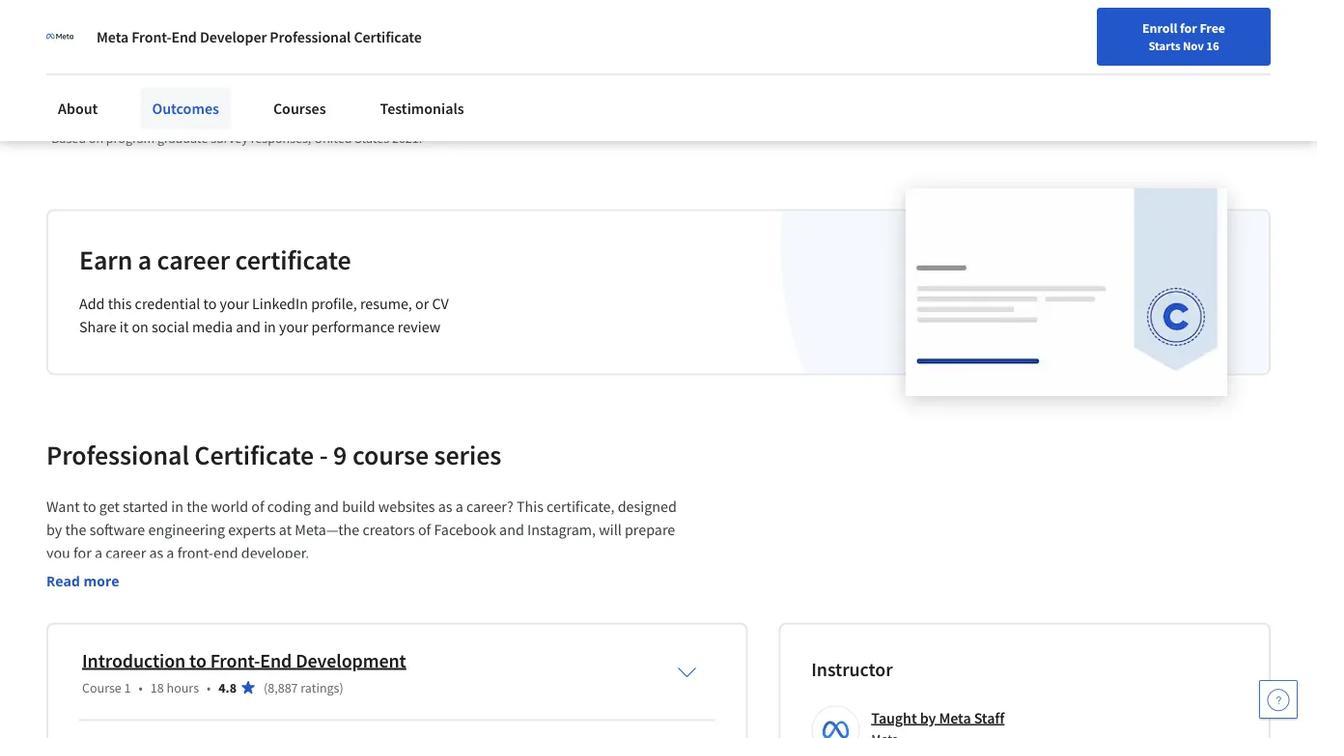 Task type: locate. For each thing, give the bounding box(es) containing it.
1 vertical spatial to
[[83, 497, 96, 516]]

of up experts
[[251, 497, 264, 516]]

and down this
[[500, 520, 524, 540]]

on right it
[[132, 317, 149, 337]]

1 horizontal spatial the
[[187, 497, 208, 516]]

designed
[[618, 497, 677, 516]]

in down 'linkedin'
[[264, 317, 276, 337]]

end
[[171, 27, 197, 46], [260, 648, 292, 672]]

nov
[[1183, 38, 1205, 53]]

will
[[599, 520, 622, 540]]

your
[[808, 61, 834, 78], [220, 294, 249, 314], [279, 317, 309, 337]]

career
[[157, 243, 230, 276], [105, 543, 146, 563]]

meta—the
[[295, 520, 360, 540]]

0 horizontal spatial certificate
[[195, 438, 314, 471]]

•
[[139, 679, 143, 696], [207, 679, 211, 696]]

1 vertical spatial end
[[260, 648, 292, 672]]

0 vertical spatial in
[[264, 317, 276, 337]]

courses link
[[262, 87, 338, 129]]

0 vertical spatial front-
[[132, 27, 171, 46]]

front-
[[132, 27, 171, 46], [210, 648, 260, 672]]

for inside enroll for free starts nov 16
[[1181, 19, 1198, 37]]

0 horizontal spatial united
[[233, 110, 271, 127]]

read more button
[[46, 571, 119, 591]]

0 horizontal spatial and
[[236, 317, 261, 337]]

2 • from the left
[[207, 679, 211, 696]]

1 vertical spatial of
[[418, 520, 431, 540]]

on inside 'add this credential to your linkedin profile, resume, or cv share it on social media and in your performance review'
[[132, 317, 149, 337]]

experts
[[228, 520, 276, 540]]

and right media
[[236, 317, 261, 337]]

1 vertical spatial professional
[[46, 438, 189, 471]]

1 horizontal spatial •
[[207, 679, 211, 696]]

1 horizontal spatial for
[[1181, 19, 1198, 37]]

as down engineering
[[149, 543, 163, 563]]

(
[[264, 679, 268, 696]]

series
[[434, 438, 502, 471]]

certificate up world
[[195, 438, 314, 471]]

1 horizontal spatial meta
[[939, 708, 971, 727]]

career down software in the bottom left of the page
[[105, 543, 146, 563]]

build
[[342, 497, 375, 516]]

2 horizontal spatial your
[[808, 61, 834, 78]]

0 horizontal spatial by
[[46, 520, 62, 540]]

introduction to front-end development
[[82, 648, 406, 672]]

1 horizontal spatial in
[[264, 317, 276, 337]]

0 vertical spatial of
[[251, 497, 264, 516]]

professional up courses at the left top of the page
[[270, 27, 351, 46]]

instagram,
[[527, 520, 596, 540]]

to up media
[[203, 294, 217, 314]]

earn
[[79, 243, 133, 276]]

by up you
[[46, 520, 62, 540]]

meta
[[97, 27, 129, 46], [939, 708, 971, 727]]

professional up get
[[46, 438, 189, 471]]

0 vertical spatial to
[[203, 294, 217, 314]]

meta left staff
[[939, 708, 971, 727]]

help center image
[[1267, 688, 1291, 711]]

end up 8,887
[[260, 648, 292, 672]]

course 1 • 18 hours •
[[82, 679, 211, 696]]

0 vertical spatial the
[[187, 497, 208, 516]]

0 horizontal spatial end
[[171, 27, 197, 46]]

1 • from the left
[[139, 679, 143, 696]]

1 horizontal spatial united
[[314, 129, 352, 146]]

0 vertical spatial certificate
[[354, 27, 422, 46]]

1 vertical spatial in
[[171, 497, 184, 516]]

new
[[837, 61, 862, 78]]

courses
[[273, 99, 326, 118]]

0 horizontal spatial career
[[105, 543, 146, 563]]

certificate up "testimonials"
[[354, 27, 422, 46]]

outcomes
[[152, 99, 219, 118]]

for right you
[[73, 543, 92, 563]]

your inside 'link'
[[808, 61, 834, 78]]

1 vertical spatial your
[[220, 294, 249, 314]]

a up more
[[95, 543, 102, 563]]

0 vertical spatial united
[[233, 110, 271, 127]]

want to get started in the world of coding and build websites as a career? this certificate, designed by the software engineering experts at meta—the creators of facebook and instagram, will prepare you for a career as a front-end developer. read more
[[46, 497, 680, 590]]

0 vertical spatial on
[[89, 129, 103, 146]]

1 horizontal spatial on
[[132, 317, 149, 337]]

united
[[233, 110, 271, 127], [314, 129, 352, 146]]

the down 'want'
[[65, 520, 86, 540]]

0 horizontal spatial on
[[89, 129, 103, 146]]

united down 7/1/22-
[[314, 129, 352, 146]]

certificate,
[[547, 497, 615, 516]]

professional
[[270, 27, 351, 46], [46, 438, 189, 471]]

in
[[264, 317, 276, 337], [171, 497, 184, 516]]

to inside 'want to get started in the world of coding and build websites as a career? this certificate, designed by the software engineering experts at meta—the creators of facebook and instagram, will prepare you for a career as a front-end developer. read more'
[[83, 497, 96, 516]]

0 horizontal spatial in
[[171, 497, 184, 516]]

0 vertical spatial end
[[171, 27, 197, 46]]

to up hours
[[189, 648, 207, 672]]

as
[[438, 497, 453, 516], [149, 543, 163, 563]]

on down ¹lightcast™
[[89, 129, 103, 146]]

taught by meta staff link
[[872, 708, 1005, 727]]

started
[[123, 497, 168, 516]]

survey
[[211, 129, 248, 146]]

1 vertical spatial front-
[[210, 648, 260, 672]]

review
[[398, 317, 441, 337]]

career
[[865, 61, 902, 78]]

add this credential to your linkedin profile, resume, or cv share it on social media and in your performance review
[[79, 294, 449, 337]]

0 horizontal spatial professional
[[46, 438, 189, 471]]

meta image
[[46, 23, 73, 50]]

• left 4.8
[[207, 679, 211, 696]]

2 vertical spatial to
[[189, 648, 207, 672]]

1 vertical spatial career
[[105, 543, 146, 563]]

your down 'linkedin'
[[279, 317, 309, 337]]

6/30/23.
[[355, 110, 401, 127]]

of
[[251, 497, 264, 516], [418, 520, 431, 540]]

0 vertical spatial and
[[236, 317, 261, 337]]

of down websites
[[418, 520, 431, 540]]

None search field
[[275, 51, 555, 89]]

1 vertical spatial as
[[149, 543, 163, 563]]

4.8
[[219, 679, 237, 696]]

in inside 'add this credential to your linkedin profile, resume, or cv share it on social media and in your performance review'
[[264, 317, 276, 337]]

end left developer
[[171, 27, 197, 46]]

front- up 4.8
[[210, 648, 260, 672]]

introduction
[[82, 648, 186, 672]]

0 vertical spatial as
[[438, 497, 453, 516]]

performance
[[312, 317, 395, 337]]

more
[[84, 571, 119, 590]]

by
[[46, 520, 62, 540], [920, 708, 936, 727]]

outcomes link
[[140, 87, 231, 129]]

0 vertical spatial by
[[46, 520, 62, 540]]

this
[[517, 497, 544, 516]]

1 horizontal spatial your
[[279, 317, 309, 337]]

1
[[124, 679, 131, 696]]

english button
[[968, 39, 1084, 101]]

2 horizontal spatial and
[[500, 520, 524, 540]]

1 horizontal spatial professional
[[270, 27, 351, 46]]

career up the credential in the left of the page
[[157, 243, 230, 276]]

your up media
[[220, 294, 249, 314]]

16
[[1207, 38, 1220, 53]]

1 horizontal spatial end
[[260, 648, 292, 672]]

1 vertical spatial for
[[73, 543, 92, 563]]

0 vertical spatial for
[[1181, 19, 1198, 37]]

to left get
[[83, 497, 96, 516]]

for up "nov"
[[1181, 19, 1198, 37]]

0 horizontal spatial meta
[[97, 27, 129, 46]]

your right find in the top of the page
[[808, 61, 834, 78]]

1 vertical spatial by
[[920, 708, 936, 727]]

taught by meta staff image
[[815, 709, 857, 738]]

and up meta—the on the left bottom of page
[[314, 497, 339, 516]]

1 horizontal spatial career
[[157, 243, 230, 276]]

or
[[415, 294, 429, 314]]

0 horizontal spatial •
[[139, 679, 143, 696]]

the
[[187, 497, 208, 516], [65, 520, 86, 540]]

cv
[[432, 294, 449, 314]]

by right taught
[[920, 708, 936, 727]]

• right 1
[[139, 679, 143, 696]]

united up survey
[[233, 110, 271, 127]]

developer
[[200, 27, 267, 46]]

and inside 'add this credential to your linkedin profile, resume, or cv share it on social media and in your performance review'
[[236, 317, 261, 337]]

certificate
[[354, 27, 422, 46], [195, 438, 314, 471]]

as up facebook
[[438, 497, 453, 516]]

1 horizontal spatial and
[[314, 497, 339, 516]]

end
[[214, 543, 238, 563]]

on inside ¹lightcast™ job postings report, united states, 7/1/22-6/30/23. ²based on program graduate survey responses, united states 2021.
[[89, 129, 103, 146]]

for inside 'want to get started in the world of coding and build websites as a career? this certificate, designed by the software engineering experts at meta—the creators of facebook and instagram, will prepare you for a career as a front-end developer. read more'
[[73, 543, 92, 563]]

the up engineering
[[187, 497, 208, 516]]

in up engineering
[[171, 497, 184, 516]]

0 horizontal spatial of
[[251, 497, 264, 516]]

2 vertical spatial and
[[500, 520, 524, 540]]

0 vertical spatial your
[[808, 61, 834, 78]]

want
[[46, 497, 80, 516]]

9
[[333, 438, 347, 471]]

to
[[203, 294, 217, 314], [83, 497, 96, 516], [189, 648, 207, 672]]

to for introduction
[[189, 648, 207, 672]]

it
[[120, 317, 129, 337]]

find your new career
[[781, 61, 902, 78]]

program
[[106, 129, 155, 146]]

report,
[[188, 110, 230, 127]]

1 vertical spatial the
[[65, 520, 86, 540]]

0 vertical spatial career
[[157, 243, 230, 276]]

front- right individuals
[[132, 27, 171, 46]]

1 vertical spatial meta
[[939, 708, 971, 727]]

you
[[46, 543, 70, 563]]

1 vertical spatial on
[[132, 317, 149, 337]]

¹lightcast™
[[46, 110, 111, 127]]

0 vertical spatial professional
[[270, 27, 351, 46]]

meta up coursera 'image'
[[97, 27, 129, 46]]

0 horizontal spatial for
[[73, 543, 92, 563]]

1 horizontal spatial as
[[438, 497, 453, 516]]

find your new career link
[[771, 58, 912, 82]]



Task type: vqa. For each thing, say whether or not it's contained in the screenshot.
role
no



Task type: describe. For each thing, give the bounding box(es) containing it.
media
[[192, 317, 233, 337]]

graduate
[[157, 129, 208, 146]]

professional certificate - 9 course series
[[46, 438, 502, 471]]

software
[[90, 520, 145, 540]]

0 vertical spatial meta
[[97, 27, 129, 46]]

this
[[108, 294, 132, 314]]

postings
[[138, 110, 186, 127]]

responses,
[[251, 129, 311, 146]]

share
[[79, 317, 117, 337]]

resume,
[[360, 294, 412, 314]]

front-
[[177, 543, 214, 563]]

states
[[355, 129, 389, 146]]

earn a career certificate
[[79, 243, 351, 276]]

at
[[279, 520, 292, 540]]

websites
[[378, 497, 435, 516]]

developer.
[[241, 543, 309, 563]]

a left front-
[[167, 543, 174, 563]]

read
[[46, 571, 80, 590]]

career?
[[467, 497, 514, 516]]

job
[[114, 110, 135, 127]]

to for want
[[83, 497, 96, 516]]

1 vertical spatial certificate
[[195, 438, 314, 471]]

course
[[82, 679, 122, 696]]

to inside 'add this credential to your linkedin profile, resume, or cv share it on social media and in your performance review'
[[203, 294, 217, 314]]

ratings
[[301, 679, 340, 696]]

1 vertical spatial and
[[314, 497, 339, 516]]

engineering
[[148, 520, 225, 540]]

about link
[[46, 87, 110, 129]]

-
[[319, 438, 328, 471]]

add
[[79, 294, 105, 314]]

enroll
[[1143, 19, 1178, 37]]

1 horizontal spatial front-
[[210, 648, 260, 672]]

enroll for free starts nov 16
[[1143, 19, 1226, 53]]

certificate
[[235, 243, 351, 276]]

linkedin
[[252, 294, 308, 314]]

find
[[781, 61, 806, 78]]

7/1/22-
[[314, 110, 355, 127]]

8,887
[[268, 679, 298, 696]]

social
[[152, 317, 189, 337]]

coursera image
[[23, 54, 146, 85]]

hours
[[167, 679, 199, 696]]

introduction to front-end development link
[[82, 648, 406, 672]]

prepare
[[625, 520, 676, 540]]

world
[[211, 497, 248, 516]]

testimonials link
[[369, 87, 476, 129]]

shopping cart: 1 item image
[[921, 53, 958, 84]]

individuals link
[[23, 0, 137, 39]]

0 horizontal spatial the
[[65, 520, 86, 540]]

english
[[1002, 60, 1049, 80]]

facebook
[[434, 520, 496, 540]]

course
[[353, 438, 429, 471]]

²based
[[46, 129, 86, 146]]

( 8,887 ratings )
[[264, 679, 344, 696]]

instructor
[[812, 657, 893, 681]]

0 horizontal spatial as
[[149, 543, 163, 563]]

development
[[296, 648, 406, 672]]

creators
[[363, 520, 415, 540]]

meta front-end developer professional certificate
[[97, 27, 422, 46]]

show notifications image
[[1112, 63, 1135, 86]]

coursera career certificate image
[[906, 188, 1228, 395]]

free
[[1200, 19, 1226, 37]]

18
[[151, 679, 164, 696]]

by inside 'want to get started in the world of coding and build websites as a career? this certificate, designed by the software engineering experts at meta—the creators of facebook and instagram, will prepare you for a career as a front-end developer. read more'
[[46, 520, 62, 540]]

1 vertical spatial united
[[314, 129, 352, 146]]

career inside 'want to get started in the world of coding and build websites as a career? this certificate, designed by the software engineering experts at meta—the creators of facebook and instagram, will prepare you for a career as a front-end developer. read more'
[[105, 543, 146, 563]]

1 horizontal spatial of
[[418, 520, 431, 540]]

0 horizontal spatial your
[[220, 294, 249, 314]]

1 horizontal spatial certificate
[[354, 27, 422, 46]]

taught
[[872, 708, 917, 727]]

2021.
[[392, 129, 422, 146]]

0 horizontal spatial front-
[[132, 27, 171, 46]]

¹lightcast™ job postings report, united states, 7/1/22-6/30/23. ²based on program graduate survey responses, united states 2021.
[[46, 110, 422, 146]]

get
[[99, 497, 120, 516]]

about
[[58, 99, 98, 118]]

profile,
[[311, 294, 357, 314]]

)
[[340, 679, 344, 696]]

a up facebook
[[456, 497, 463, 516]]

in inside 'want to get started in the world of coding and build websites as a career? this certificate, designed by the software engineering experts at meta—the creators of facebook and instagram, will prepare you for a career as a front-end developer. read more'
[[171, 497, 184, 516]]

credential
[[135, 294, 200, 314]]

2 vertical spatial your
[[279, 317, 309, 337]]

1 horizontal spatial by
[[920, 708, 936, 727]]

a right the earn
[[138, 243, 152, 276]]

testimonials
[[380, 99, 464, 118]]

states,
[[274, 110, 312, 127]]



